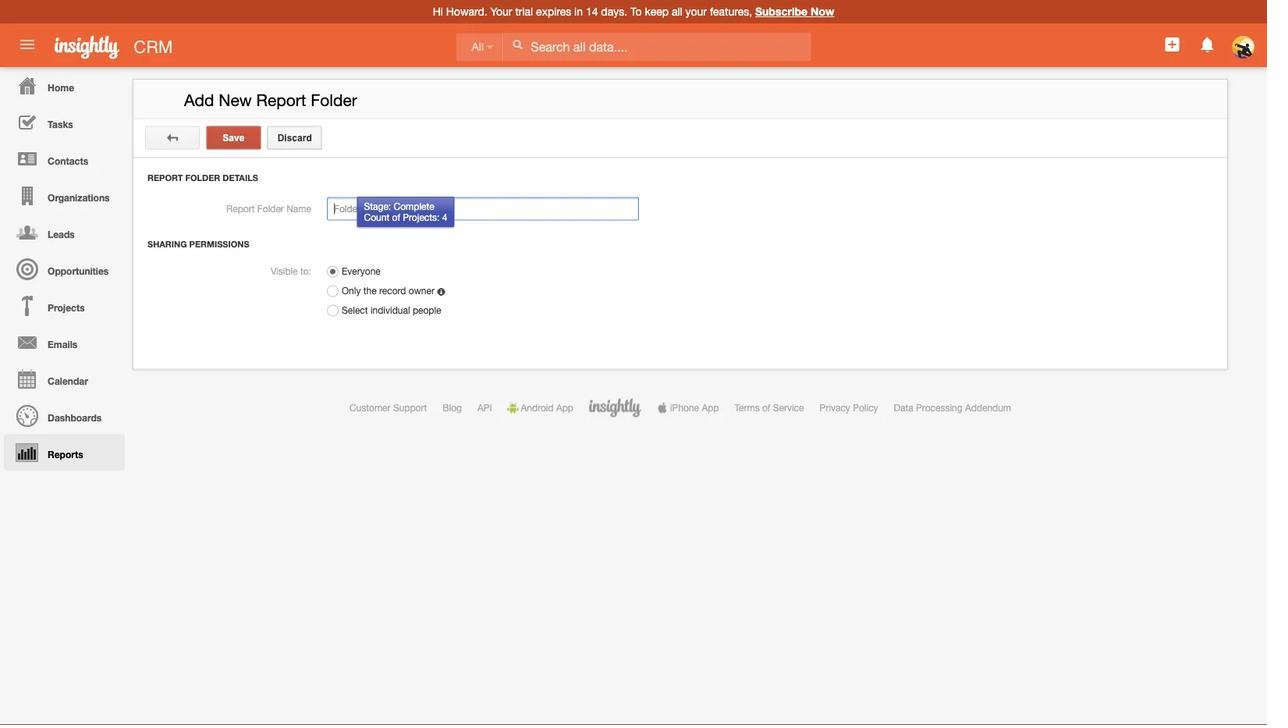Task type: locate. For each thing, give the bounding box(es) containing it.
1 horizontal spatial app
[[702, 402, 719, 413]]

service
[[773, 402, 804, 413]]

Folder Name text field
[[327, 197, 639, 220]]

privacy policy
[[820, 402, 878, 413]]

to
[[631, 5, 642, 18]]

projects link
[[4, 287, 125, 324]]

keep
[[645, 5, 669, 18]]

0 horizontal spatial app
[[556, 402, 574, 413]]

report for report folder name
[[226, 203, 255, 214]]

navigation containing home
[[0, 67, 125, 471]]

in
[[574, 5, 583, 18]]

now
[[811, 5, 835, 18]]

record
[[379, 285, 406, 296]]

1 vertical spatial folder
[[185, 173, 220, 183]]

emails link
[[4, 324, 125, 361]]

days.
[[601, 5, 628, 18]]

None radio
[[327, 266, 339, 277], [327, 305, 339, 316], [327, 266, 339, 277], [327, 305, 339, 316]]

new
[[219, 91, 252, 110]]

1 vertical spatial report
[[147, 173, 183, 183]]

projects:
[[403, 212, 440, 223]]

contacts
[[48, 155, 88, 166]]

folder left name
[[257, 203, 284, 214]]

app right iphone on the bottom of page
[[702, 402, 719, 413]]

emails
[[48, 339, 77, 350]]

of
[[392, 212, 400, 223], [762, 402, 771, 413]]

discard
[[278, 132, 312, 143]]

folder
[[311, 91, 357, 110], [185, 173, 220, 183], [257, 203, 284, 214]]

1 vertical spatial of
[[762, 402, 771, 413]]

select
[[342, 305, 368, 316]]

individual
[[371, 305, 410, 316]]

permissions
[[189, 239, 249, 249]]

0 vertical spatial of
[[392, 212, 400, 223]]

folder for report folder name
[[257, 203, 284, 214]]

features,
[[710, 5, 752, 18]]

4
[[442, 212, 448, 223]]

name
[[287, 203, 311, 214]]

api link
[[478, 402, 492, 413]]

2 horizontal spatial folder
[[311, 91, 357, 110]]

0 horizontal spatial report
[[147, 173, 183, 183]]

0 horizontal spatial folder
[[185, 173, 220, 183]]

stage: complete count of projects: 4
[[364, 201, 448, 223]]

1 app from the left
[[556, 402, 574, 413]]

processing
[[916, 402, 963, 413]]

customer support
[[350, 402, 427, 413]]

organizations
[[48, 192, 110, 203]]

save button
[[206, 126, 261, 149]]

all
[[672, 5, 683, 18]]

subscribe now link
[[755, 5, 835, 18]]

report down the back image
[[147, 173, 183, 183]]

subscribe
[[755, 5, 808, 18]]

of right count
[[392, 212, 400, 223]]

support
[[393, 402, 427, 413]]

0 horizontal spatial of
[[392, 212, 400, 223]]

data processing addendum
[[894, 402, 1012, 413]]

people
[[413, 305, 441, 316]]

select individual people
[[342, 305, 441, 316]]

privacy policy link
[[820, 402, 878, 413]]

opportunities link
[[4, 251, 125, 287]]

report up discard
[[256, 91, 306, 110]]

calendar link
[[4, 361, 125, 397]]

report
[[256, 91, 306, 110], [147, 173, 183, 183], [226, 203, 255, 214]]

discard button
[[267, 126, 322, 149]]

android app link
[[508, 402, 574, 413]]

opportunities
[[48, 265, 109, 276]]

0 vertical spatial report
[[256, 91, 306, 110]]

privacy
[[820, 402, 851, 413]]

visible
[[271, 265, 298, 276]]

folder up discard
[[311, 91, 357, 110]]

2 vertical spatial folder
[[257, 203, 284, 214]]

only the record owner
[[342, 285, 435, 296]]

only
[[342, 285, 361, 296]]

the
[[364, 285, 377, 296]]

dashboards link
[[4, 397, 125, 434]]

report folder details
[[147, 173, 258, 183]]

report down details
[[226, 203, 255, 214]]

api
[[478, 402, 492, 413]]

folder left details
[[185, 173, 220, 183]]

data
[[894, 402, 914, 413]]

2 app from the left
[[702, 402, 719, 413]]

navigation
[[0, 67, 125, 471]]

of right terms
[[762, 402, 771, 413]]

white image
[[512, 39, 523, 50]]

1 horizontal spatial folder
[[257, 203, 284, 214]]

app for iphone app
[[702, 402, 719, 413]]

1 horizontal spatial of
[[762, 402, 771, 413]]

home link
[[4, 67, 125, 104]]

your
[[686, 5, 707, 18]]

hi howard. your trial expires in 14 days. to keep all your features, subscribe now
[[433, 5, 835, 18]]

1 horizontal spatial report
[[226, 203, 255, 214]]

android
[[521, 402, 554, 413]]

expires
[[536, 5, 571, 18]]

app right the android
[[556, 402, 574, 413]]

2 vertical spatial report
[[226, 203, 255, 214]]



Task type: describe. For each thing, give the bounding box(es) containing it.
terms of service link
[[735, 402, 804, 413]]

contacts link
[[4, 140, 125, 177]]

policy
[[853, 402, 878, 413]]

folder for report folder details
[[185, 173, 220, 183]]

iphone app
[[670, 402, 719, 413]]

leads link
[[4, 214, 125, 251]]

all
[[472, 41, 484, 53]]

terms of service
[[735, 402, 804, 413]]

trial
[[515, 5, 533, 18]]

dashboards
[[48, 412, 102, 423]]

add new report folder
[[184, 91, 357, 110]]

blog
[[443, 402, 462, 413]]

addendum
[[965, 402, 1012, 413]]

Only the record owner radio
[[327, 285, 339, 297]]

reports link
[[4, 434, 125, 471]]

data processing addendum link
[[894, 402, 1012, 413]]

0 vertical spatial folder
[[311, 91, 357, 110]]

organizations link
[[4, 177, 125, 214]]

your
[[491, 5, 512, 18]]

count
[[364, 212, 390, 223]]

iphone
[[670, 402, 699, 413]]

14
[[586, 5, 598, 18]]

howard.
[[446, 5, 487, 18]]

tasks link
[[4, 104, 125, 140]]

save
[[223, 132, 245, 143]]

sharing permissions
[[147, 239, 249, 249]]

back image
[[167, 132, 178, 143]]

report folder name
[[226, 203, 311, 214]]

owner
[[409, 285, 435, 296]]

crm
[[134, 37, 173, 57]]

android app
[[521, 402, 574, 413]]

leads
[[48, 229, 75, 240]]

everyone
[[342, 266, 381, 277]]

calendar
[[48, 375, 88, 386]]

app for android app
[[556, 402, 574, 413]]

this record will only be visible to its creator and administrators. image
[[437, 288, 445, 296]]

customer
[[350, 402, 391, 413]]

hi
[[433, 5, 443, 18]]

report for report folder details
[[147, 173, 183, 183]]

all link
[[456, 33, 503, 61]]

iphone app link
[[657, 402, 719, 413]]

add
[[184, 91, 214, 110]]

sharing
[[147, 239, 187, 249]]

tasks
[[48, 119, 73, 130]]

blog link
[[443, 402, 462, 413]]

reports
[[48, 449, 83, 460]]

projects
[[48, 302, 85, 313]]

stage:
[[364, 201, 391, 211]]

of inside "stage: complete count of projects: 4"
[[392, 212, 400, 223]]

visible to:
[[271, 265, 311, 276]]

details
[[223, 173, 258, 183]]

to:
[[300, 265, 311, 276]]

2 horizontal spatial report
[[256, 91, 306, 110]]

notifications image
[[1198, 35, 1217, 54]]

terms
[[735, 402, 760, 413]]

Search all data.... text field
[[504, 33, 811, 61]]

customer support link
[[350, 402, 427, 413]]

complete
[[394, 201, 434, 211]]

home
[[48, 82, 74, 93]]



Task type: vqa. For each thing, say whether or not it's contained in the screenshot.
Stage:
yes



